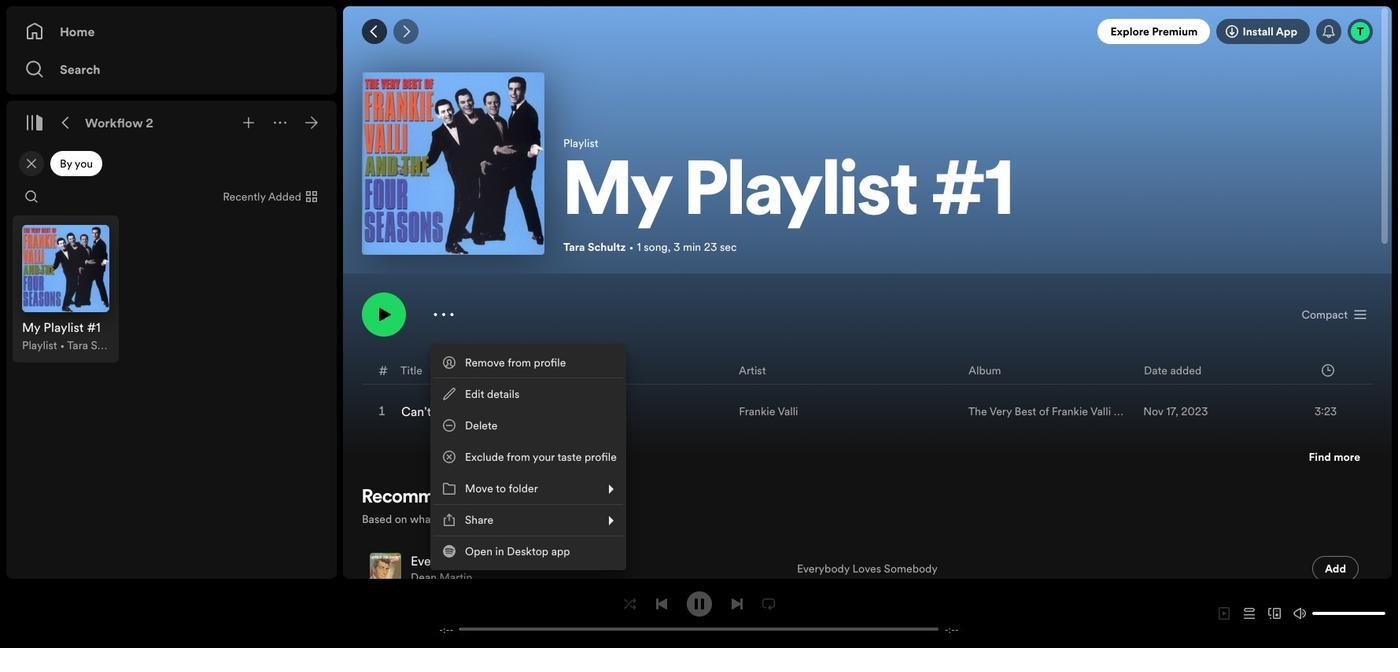 Task type: vqa. For each thing, say whether or not it's contained in the screenshot.
bottommost profile
yes



Task type: describe. For each thing, give the bounding box(es) containing it.
23
[[704, 239, 717, 255]]

playlist for my
[[563, 135, 599, 151]]

enable shuffle image
[[624, 598, 636, 610]]

clear filters image
[[25, 157, 38, 170]]

group inside main element
[[13, 216, 119, 363]]

delete button
[[434, 410, 623, 441]]

somebody for everybody loves somebody dean martin
[[510, 552, 572, 570]]

compact
[[1302, 307, 1348, 323]]

in inside button
[[495, 544, 504, 560]]

search link
[[25, 54, 318, 85]]

everybody for everybody loves somebody
[[797, 561, 850, 577]]

#
[[379, 362, 388, 379]]

added
[[268, 189, 301, 205]]

your
[[533, 449, 555, 465]]

home
[[60, 23, 95, 40]]

find more
[[1309, 449, 1361, 465]]

date
[[1144, 362, 1168, 378]]

edit details button
[[434, 379, 623, 410]]

from for your
[[507, 449, 530, 465]]

recently
[[223, 189, 266, 205]]

in inside recommended based on what's in this playlist
[[445, 511, 454, 527]]

player controls element
[[422, 591, 976, 636]]

my playlist #1 image
[[362, 72, 545, 255]]

menu containing remove from profile
[[430, 344, 626, 571]]

delete
[[465, 418, 498, 434]]

recommended
[[362, 489, 486, 508]]

duration image
[[1322, 364, 1335, 377]]

Recently Added, Grid view field
[[210, 184, 327, 209]]

t
[[1357, 24, 1364, 39]]

off
[[514, 403, 530, 420]]

exclude from your taste profile button
[[434, 441, 623, 473]]

tara schultz link
[[563, 239, 626, 255]]

my playlist #1 grid
[[344, 356, 1391, 424]]

none search field inside main element
[[19, 184, 44, 209]]

# column header
[[379, 356, 388, 384]]

you
[[532, 403, 553, 420]]

17,
[[1167, 404, 1179, 419]]

connect to a device image
[[1269, 608, 1281, 620]]

artist
[[739, 362, 766, 378]]

sec
[[720, 239, 737, 255]]

3:23 cell
[[1265, 399, 1359, 424]]

explore
[[1111, 24, 1150, 39]]

based
[[362, 511, 392, 527]]

find
[[1309, 449, 1331, 465]]

install
[[1243, 24, 1274, 39]]

loves for everybody loves somebody
[[853, 561, 881, 577]]

top bar and user menu element
[[343, 6, 1392, 57]]

exclude
[[465, 449, 504, 465]]

explore premium
[[1111, 24, 1198, 39]]

playlist for •
[[22, 337, 57, 353]]

open
[[465, 544, 493, 560]]

2
[[146, 114, 154, 131]]

schultz
[[588, 239, 626, 255]]

add button
[[1313, 556, 1359, 582]]

open in desktop app button
[[434, 536, 623, 567]]

what's new image
[[1323, 25, 1335, 38]]

more
[[1334, 449, 1361, 465]]

this
[[456, 511, 474, 527]]

By you checkbox
[[50, 151, 102, 176]]

frankie
[[739, 404, 775, 419]]

install app link
[[1217, 19, 1310, 44]]

premium
[[1152, 24, 1198, 39]]

recently added
[[223, 189, 301, 205]]

install app
[[1243, 24, 1298, 39]]

can't take my eyes off you
[[401, 403, 553, 420]]

2023
[[1181, 404, 1208, 419]]

everybody loves somebody dean martin
[[411, 552, 572, 585]]

workflow
[[85, 114, 143, 131]]

t button
[[1348, 19, 1373, 44]]

what's
[[410, 511, 442, 527]]

desktop
[[507, 544, 549, 560]]

share button
[[434, 504, 623, 536]]

•
[[60, 337, 65, 353]]

choose
[[413, 182, 457, 199]]

everybody loves somebody
[[797, 561, 938, 577]]

martin
[[440, 570, 472, 585]]

add
[[1325, 561, 1346, 577]]

my playlist #1 button
[[563, 157, 1373, 233]]

2 - from the left
[[450, 623, 454, 636]]



Task type: locate. For each thing, give the bounding box(es) containing it.
disable repeat image
[[762, 598, 775, 610]]

from for profile
[[508, 355, 531, 371]]

duration element
[[1322, 364, 1335, 377]]

1 horizontal spatial everybody
[[797, 561, 850, 577]]

move to folder
[[465, 481, 538, 497]]

remove from profile
[[465, 355, 566, 371]]

3 - from the left
[[945, 623, 949, 636]]

edit
[[465, 386, 484, 402]]

taste
[[557, 449, 582, 465]]

group
[[13, 216, 119, 363]]

profile up edit details button
[[534, 355, 566, 371]]

0 horizontal spatial in
[[445, 511, 454, 527]]

app
[[1276, 24, 1298, 39]]

share
[[465, 512, 493, 528]]

app
[[551, 544, 570, 560]]

0 horizontal spatial somebody
[[510, 552, 572, 570]]

in
[[445, 511, 454, 527], [495, 544, 504, 560]]

1 horizontal spatial loves
[[853, 561, 881, 577]]

explore premium button
[[1098, 19, 1211, 44]]

1 horizontal spatial :-
[[949, 623, 955, 636]]

nov
[[1144, 404, 1164, 419]]

somebody
[[510, 552, 572, 570], [884, 561, 938, 577]]

valli
[[778, 404, 798, 419]]

song
[[644, 239, 668, 255]]

on
[[395, 511, 407, 527]]

date added
[[1144, 362, 1202, 378]]

go back image
[[368, 25, 381, 38]]

frankie valli link
[[739, 404, 798, 419]]

my inside playlist my playlist #1
[[563, 157, 671, 233]]

somebody for everybody loves somebody
[[884, 561, 938, 577]]

0 vertical spatial profile
[[534, 355, 566, 371]]

profile inside button
[[534, 355, 566, 371]]

album
[[969, 362, 1001, 378]]

0 vertical spatial my
[[563, 157, 671, 233]]

home link
[[25, 16, 318, 47]]

search
[[60, 61, 100, 78]]

1 horizontal spatial playlist
[[563, 135, 599, 151]]

previous image
[[655, 598, 668, 610]]

0 vertical spatial playlist
[[563, 135, 599, 151]]

can't
[[401, 403, 431, 420]]

group containing playlist
[[13, 216, 119, 363]]

from
[[508, 355, 531, 371], [507, 449, 530, 465]]

choose photo
[[413, 182, 493, 199]]

choose photo button
[[362, 72, 545, 255]]

-
[[439, 623, 443, 636], [450, 623, 454, 636], [945, 623, 949, 636], [955, 623, 959, 636]]

workflow 2 button
[[82, 110, 157, 135]]

everybody loves somebody cell
[[370, 548, 784, 590]]

1 horizontal spatial in
[[495, 544, 504, 560]]

row inside main element
[[13, 216, 119, 363]]

from up edit details button
[[508, 355, 531, 371]]

1 - from the left
[[439, 623, 443, 636]]

exclude from your taste profile
[[465, 449, 617, 465]]

everybody loves somebody link
[[411, 552, 572, 570], [797, 561, 938, 577]]

volume high image
[[1294, 608, 1306, 620]]

1 vertical spatial in
[[495, 544, 504, 560]]

1 horizontal spatial -:--
[[945, 623, 959, 636]]

0 horizontal spatial everybody loves somebody link
[[411, 552, 572, 570]]

details
[[487, 386, 520, 402]]

playlist •
[[22, 337, 67, 353]]

loves inside everybody loves somebody dean martin
[[474, 552, 507, 570]]

everybody
[[411, 552, 471, 570], [797, 561, 850, 577]]

0 horizontal spatial loves
[[474, 552, 507, 570]]

0 vertical spatial from
[[508, 355, 531, 371]]

3:23
[[1315, 404, 1337, 419]]

loves for everybody loves somebody dean martin
[[474, 552, 507, 570]]

from inside remove from profile button
[[508, 355, 531, 371]]

title
[[401, 362, 423, 378]]

Disable repeat checkbox
[[756, 591, 781, 617]]

2 horizontal spatial playlist
[[685, 157, 919, 233]]

playlist my playlist #1
[[563, 135, 1014, 233]]

tara
[[563, 239, 585, 255]]

my inside my playlist #1 grid
[[463, 403, 482, 420]]

to
[[496, 481, 506, 497]]

menu
[[430, 344, 626, 571]]

you
[[75, 156, 93, 172]]

0 vertical spatial in
[[445, 511, 454, 527]]

can't take my eyes off you link
[[401, 403, 553, 420]]

go forward image
[[400, 25, 412, 38]]

0 horizontal spatial everybody
[[411, 552, 471, 570]]

Compact button
[[1296, 302, 1373, 327]]

move to folder button
[[434, 473, 623, 504]]

my up schultz
[[563, 157, 671, 233]]

4 - from the left
[[955, 623, 959, 636]]

by
[[60, 156, 72, 172]]

profile inside button
[[585, 449, 617, 465]]

1 :- from the left
[[443, 623, 450, 636]]

1
[[637, 239, 641, 255]]

1 vertical spatial from
[[507, 449, 530, 465]]

in left the this
[[445, 511, 454, 527]]

0 horizontal spatial my
[[463, 403, 482, 420]]

my
[[563, 157, 671, 233], [463, 403, 482, 420]]

1 vertical spatial playlist
[[685, 157, 919, 233]]

1 vertical spatial profile
[[585, 449, 617, 465]]

row containing playlist
[[13, 216, 119, 363]]

2 vertical spatial playlist
[[22, 337, 57, 353]]

in right "open" at the left bottom
[[495, 544, 504, 560]]

0 horizontal spatial -:--
[[439, 623, 454, 636]]

take
[[434, 403, 460, 420]]

1 song , 3 min 23 sec
[[637, 239, 737, 255]]

#1
[[932, 157, 1014, 233]]

0 horizontal spatial profile
[[534, 355, 566, 371]]

pause image
[[693, 598, 705, 610]]

2 -:-- from the left
[[945, 623, 959, 636]]

frankie valli
[[739, 404, 798, 419]]

find more button
[[1309, 449, 1361, 465]]

1 horizontal spatial somebody
[[884, 561, 938, 577]]

everybody inside everybody loves somebody dean martin
[[411, 552, 471, 570]]

workflow 2
[[85, 114, 154, 131]]

profile
[[534, 355, 566, 371], [585, 449, 617, 465]]

1 horizontal spatial profile
[[585, 449, 617, 465]]

main element
[[6, 6, 337, 579]]

1 horizontal spatial everybody loves somebody link
[[797, 561, 938, 577]]

3
[[674, 239, 680, 255]]

playlist
[[563, 135, 599, 151], [685, 157, 919, 233], [22, 337, 57, 353]]

added
[[1170, 362, 1202, 378]]

profile right taste
[[585, 449, 617, 465]]

,
[[668, 239, 671, 255]]

nov 17, 2023
[[1144, 404, 1208, 419]]

photo
[[460, 182, 493, 199]]

None search field
[[19, 184, 44, 209]]

recommended based on what's in this playlist
[[362, 489, 512, 527]]

1 -:-- from the left
[[439, 623, 454, 636]]

-:--
[[439, 623, 454, 636], [945, 623, 959, 636]]

from left your
[[507, 449, 530, 465]]

2 :- from the left
[[949, 623, 955, 636]]

# row
[[363, 356, 1372, 385]]

tara schultz
[[563, 239, 626, 255]]

search in your library image
[[25, 190, 38, 203]]

playlist
[[477, 511, 512, 527]]

dean
[[411, 570, 437, 585]]

my down edit
[[463, 403, 482, 420]]

1 vertical spatial my
[[463, 403, 482, 420]]

open in desktop app
[[465, 544, 570, 560]]

row
[[13, 216, 119, 363]]

next image
[[731, 598, 743, 610]]

everybody loves somebody link inside cell
[[411, 552, 572, 570]]

from inside exclude from your taste profile button
[[507, 449, 530, 465]]

0 horizontal spatial :-
[[443, 623, 450, 636]]

move
[[465, 481, 493, 497]]

loves
[[474, 552, 507, 570], [853, 561, 881, 577]]

dean martin link
[[411, 570, 472, 585]]

folder
[[509, 481, 538, 497]]

min
[[683, 239, 701, 255]]

edit details
[[465, 386, 520, 402]]

cell
[[1056, 548, 1252, 590]]

somebody inside everybody loves somebody dean martin
[[510, 552, 572, 570]]

0 horizontal spatial playlist
[[22, 337, 57, 353]]

1 horizontal spatial my
[[563, 157, 671, 233]]

playlist inside main element
[[22, 337, 57, 353]]

remove from profile button
[[434, 347, 623, 379]]

everybody for everybody loves somebody dean martin
[[411, 552, 471, 570]]



